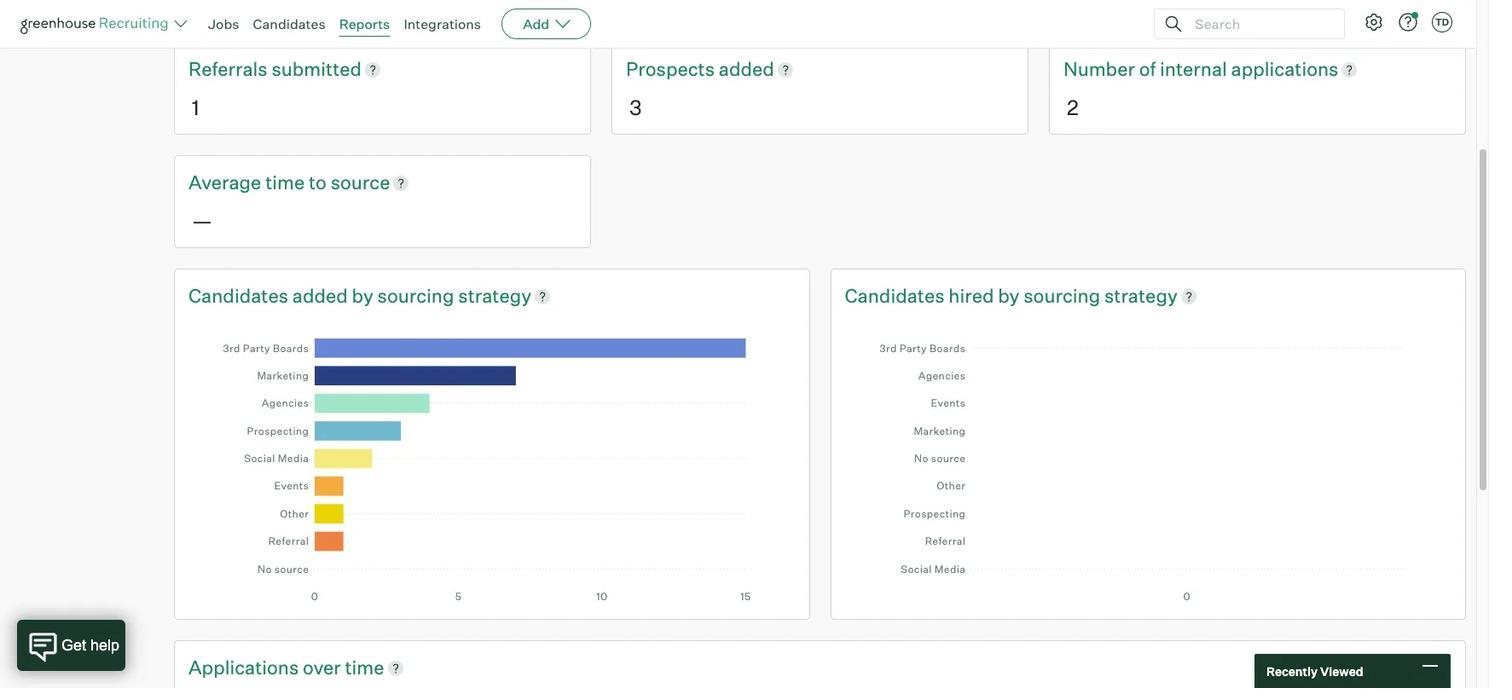 Task type: describe. For each thing, give the bounding box(es) containing it.
by link for hired
[[999, 283, 1024, 309]]

referrals link
[[189, 56, 272, 83]]

internal
[[1161, 57, 1228, 80]]

by link for added
[[352, 283, 378, 309]]

0 vertical spatial added
[[719, 57, 775, 80]]

candidates for candidates hired by sourcing
[[845, 284, 945, 307]]

to link
[[309, 170, 331, 196]]

build
[[40, 10, 69, 25]]

add button
[[502, 9, 591, 39]]

0 vertical spatial time
[[265, 171, 305, 194]]

jobs
[[208, 15, 239, 32]]

1
[[192, 95, 199, 120]]

hired
[[949, 284, 994, 307]]

1 vertical spatial added
[[293, 284, 348, 307]]

source
[[331, 171, 390, 194]]

xychart image for candidates added by sourcing
[[212, 326, 772, 603]]

1 horizontal spatial to
[[360, 16, 372, 30]]

candidates hired by sourcing
[[845, 284, 1105, 307]]

3
[[630, 95, 642, 120]]

compared
[[301, 16, 358, 30]]

by for hired
[[999, 284, 1020, 307]]

td button
[[1429, 9, 1457, 36]]

xychart image for candidates hired by sourcing
[[869, 326, 1428, 603]]

average time to
[[189, 171, 331, 194]]

candidates for candidates added by sourcing
[[189, 284, 288, 307]]

aug 4 - nov 2, 2023 compared to may 6 - aug 3, 2023
[[184, 16, 489, 30]]

0 vertical spatial added link
[[719, 56, 775, 83]]

strategy link for candidates added by sourcing
[[458, 283, 532, 309]]

4
[[211, 16, 219, 30]]

over
[[303, 656, 341, 679]]

average
[[189, 171, 261, 194]]

recently
[[1267, 664, 1318, 679]]

hired link
[[949, 283, 999, 309]]

strategy for candidates added by sourcing
[[458, 284, 532, 307]]

integrations link
[[404, 15, 481, 32]]

candidates added by sourcing
[[189, 284, 458, 307]]

3,
[[446, 16, 457, 30]]

viewed
[[1321, 664, 1364, 679]]

0 horizontal spatial time link
[[265, 170, 309, 196]]

average link
[[189, 170, 265, 196]]

report
[[71, 10, 110, 25]]

td button
[[1433, 12, 1453, 32]]

2 aug from the left
[[420, 16, 444, 30]]

applications
[[1232, 57, 1339, 80]]

1 vertical spatial to
[[309, 171, 327, 194]]

number link
[[1064, 56, 1140, 83]]

sourcing link for candidates hired by sourcing
[[1024, 283, 1105, 309]]

prospects
[[626, 57, 719, 80]]



Task type: vqa. For each thing, say whether or not it's contained in the screenshot.
Today button
no



Task type: locate. For each thing, give the bounding box(es) containing it.
sourcing
[[378, 284, 454, 307], [1024, 284, 1101, 307]]

candidates link for candidates added by sourcing
[[189, 283, 293, 309]]

1 sourcing link from the left
[[378, 283, 458, 309]]

jobs link
[[208, 15, 239, 32]]

2 by link from the left
[[999, 283, 1024, 309]]

of link
[[1140, 56, 1161, 83]]

prospects link
[[626, 56, 719, 83]]

sourcing link for candidates added by sourcing
[[378, 283, 458, 309]]

1 horizontal spatial strategy
[[1105, 284, 1178, 307]]

sourcing for candidates added by sourcing
[[378, 284, 454, 307]]

applications link
[[1232, 56, 1339, 83]]

time link right average
[[265, 170, 309, 196]]

time
[[265, 171, 305, 194], [345, 656, 384, 679]]

to left source
[[309, 171, 327, 194]]

- right 4
[[221, 16, 227, 30]]

candidates down —
[[189, 284, 288, 307]]

1 horizontal spatial aug
[[420, 16, 444, 30]]

2 by from the left
[[999, 284, 1020, 307]]

recently viewed
[[1267, 664, 1364, 679]]

nov
[[229, 16, 252, 30]]

0 horizontal spatial xychart image
[[212, 326, 772, 603]]

submitted
[[272, 57, 362, 80]]

1 horizontal spatial sourcing
[[1024, 284, 1101, 307]]

1 horizontal spatial 2023
[[459, 16, 489, 30]]

strategy link for candidates hired by sourcing
[[1105, 283, 1178, 309]]

2,
[[255, 16, 266, 30]]

submitted link
[[272, 56, 362, 83]]

2 strategy link from the left
[[1105, 283, 1178, 309]]

1 xychart image from the left
[[212, 326, 772, 603]]

1 by link from the left
[[352, 283, 378, 309]]

time right over at the bottom left of the page
[[345, 656, 384, 679]]

1 - from the left
[[221, 16, 227, 30]]

by
[[352, 284, 374, 307], [999, 284, 1020, 307]]

candidates right nov
[[253, 15, 326, 32]]

time left the to 'link'
[[265, 171, 305, 194]]

0 vertical spatial time link
[[265, 170, 309, 196]]

Search text field
[[1191, 12, 1329, 36]]

1 strategy from the left
[[458, 284, 532, 307]]

applications over
[[189, 656, 345, 679]]

add
[[523, 15, 550, 32]]

sourcing link
[[378, 283, 458, 309], [1024, 283, 1105, 309]]

greenhouse recruiting image
[[20, 14, 174, 34]]

integrations
[[404, 15, 481, 32]]

1 horizontal spatial strategy link
[[1105, 283, 1178, 309]]

1 by from the left
[[352, 284, 374, 307]]

aug
[[184, 16, 208, 30], [420, 16, 444, 30]]

of
[[1140, 57, 1156, 80]]

0 horizontal spatial to
[[309, 171, 327, 194]]

1 horizontal spatial by link
[[999, 283, 1024, 309]]

0 horizontal spatial time
[[265, 171, 305, 194]]

1 sourcing from the left
[[378, 284, 454, 307]]

2 xychart image from the left
[[869, 326, 1428, 603]]

number of internal
[[1064, 57, 1232, 80]]

by link
[[352, 283, 378, 309], [999, 283, 1024, 309]]

0 horizontal spatial 2023
[[268, 16, 298, 30]]

over link
[[303, 656, 345, 682]]

sourcing for candidates hired by sourcing
[[1024, 284, 1101, 307]]

candidates link
[[253, 15, 326, 32], [189, 283, 293, 309], [845, 283, 949, 309]]

1 2023 from the left
[[268, 16, 298, 30]]

6
[[402, 16, 409, 30]]

candidates link for candidates hired by sourcing
[[845, 283, 949, 309]]

2 strategy from the left
[[1105, 284, 1178, 307]]

number
[[1064, 57, 1136, 80]]

2023 right the 3,
[[459, 16, 489, 30]]

2 sourcing from the left
[[1024, 284, 1101, 307]]

1 vertical spatial time
[[345, 656, 384, 679]]

- right 6 at the top
[[412, 16, 417, 30]]

aug left 4
[[184, 16, 208, 30]]

added link
[[719, 56, 775, 83], [293, 283, 352, 309]]

configure image
[[1364, 12, 1385, 32]]

to left may
[[360, 16, 372, 30]]

2 - from the left
[[412, 16, 417, 30]]

0 horizontal spatial strategy
[[458, 284, 532, 307]]

by for added
[[352, 284, 374, 307]]

source link
[[331, 170, 390, 196]]

0 horizontal spatial -
[[221, 16, 227, 30]]

0 horizontal spatial sourcing link
[[378, 283, 458, 309]]

2
[[1067, 95, 1079, 120]]

build report
[[40, 10, 110, 25]]

1 horizontal spatial sourcing link
[[1024, 283, 1105, 309]]

0 horizontal spatial strategy link
[[458, 283, 532, 309]]

1 horizontal spatial by
[[999, 284, 1020, 307]]

1 horizontal spatial xychart image
[[869, 326, 1428, 603]]

time link right over at the bottom left of the page
[[345, 656, 384, 682]]

to
[[360, 16, 372, 30], [309, 171, 327, 194]]

1 vertical spatial added link
[[293, 283, 352, 309]]

candidates
[[253, 15, 326, 32], [189, 284, 288, 307], [845, 284, 945, 307]]

reports link
[[339, 15, 390, 32]]

1 horizontal spatial time
[[345, 656, 384, 679]]

aug left the 3,
[[420, 16, 444, 30]]

may
[[374, 16, 399, 30]]

2023 right 2,
[[268, 16, 298, 30]]

1 horizontal spatial added
[[719, 57, 775, 80]]

applications
[[189, 656, 299, 679]]

0 vertical spatial to
[[360, 16, 372, 30]]

-
[[221, 16, 227, 30], [412, 16, 417, 30]]

td
[[1436, 16, 1450, 28]]

added
[[719, 57, 775, 80], [293, 284, 348, 307]]

strategy
[[458, 284, 532, 307], [1105, 284, 1178, 307]]

referrals
[[189, 57, 272, 80]]

internal link
[[1161, 56, 1232, 83]]

applications link
[[189, 656, 303, 682]]

0 horizontal spatial by link
[[352, 283, 378, 309]]

reports
[[339, 15, 390, 32]]

0 horizontal spatial added link
[[293, 283, 352, 309]]

candidates left hired
[[845, 284, 945, 307]]

xychart image
[[212, 326, 772, 603], [869, 326, 1428, 603]]

0 horizontal spatial aug
[[184, 16, 208, 30]]

0 horizontal spatial added
[[293, 284, 348, 307]]

2023
[[268, 16, 298, 30], [459, 16, 489, 30]]

2 2023 from the left
[[459, 16, 489, 30]]

candidates for candidates
[[253, 15, 326, 32]]

strategy for candidates hired by sourcing
[[1105, 284, 1178, 307]]

strategy link
[[458, 283, 532, 309], [1105, 283, 1178, 309]]

0 horizontal spatial by
[[352, 284, 374, 307]]

1 vertical spatial time link
[[345, 656, 384, 682]]

0 horizontal spatial sourcing
[[378, 284, 454, 307]]

1 horizontal spatial time link
[[345, 656, 384, 682]]

1 strategy link from the left
[[458, 283, 532, 309]]

1 horizontal spatial -
[[412, 16, 417, 30]]

1 horizontal spatial added link
[[719, 56, 775, 83]]

1 aug from the left
[[184, 16, 208, 30]]

build report button
[[20, 3, 129, 33]]

2 sourcing link from the left
[[1024, 283, 1105, 309]]

time link
[[265, 170, 309, 196], [345, 656, 384, 682]]

—
[[192, 208, 213, 234]]



